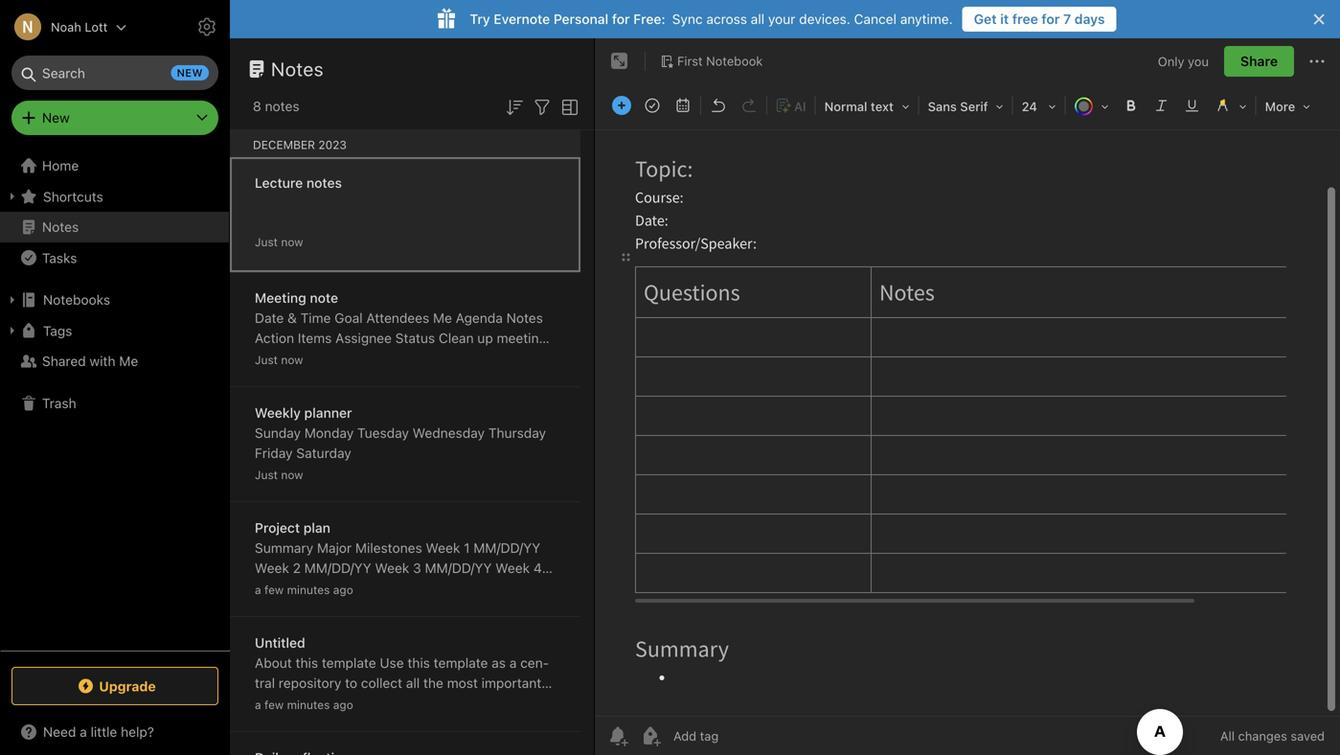Task type: vqa. For each thing, say whether or not it's contained in the screenshot.
4 to the top
yes



Task type: describe. For each thing, give the bounding box(es) containing it.
a few minutes ago for mm/dd/yy
[[255, 583, 353, 596]]

0 vertical spatial 4
[[534, 560, 542, 576]]

action
[[471, 350, 509, 366]]

all inside untitled about this template use this template as a cen tral repository to collect all the most important information about your trips. complete the infor mation below and...
[[406, 675, 420, 691]]

complete
[[434, 695, 494, 711]]

cen
[[520, 655, 549, 671]]

collect
[[361, 675, 402, 691]]

week down summary
[[255, 560, 289, 576]]

assignee
[[335, 330, 392, 346]]

now for meeting note
[[281, 353, 303, 366]]

tasks button
[[0, 242, 229, 273]]

notebook
[[706, 54, 763, 68]]

date
[[255, 310, 284, 326]]

project plan summary major milestones week 1 mm/dd/yy week 2 mm/dd/yy week 3 mm/dd/yy week 4 mm/dd/yy week 5 mm/dd/yy task 1 task 2 task 3 task 4 legend not started on track...
[[255, 520, 542, 636]]

out
[[328, 350, 349, 366]]

to
[[345, 675, 357, 691]]

ago for tral
[[333, 698, 353, 711]]

it
[[1000, 11, 1009, 27]]

0 vertical spatial 3
[[413, 560, 421, 576]]

try evernote personal for free: sync across all your devices. cancel anytime.
[[470, 11, 953, 27]]

with
[[90, 353, 115, 369]]

december 2023
[[253, 138, 347, 151]]

only you
[[1158, 54, 1209, 68]]

1 template from the left
[[322, 655, 376, 671]]

status
[[395, 330, 435, 346]]

items
[[512, 350, 546, 366]]

trash
[[42, 395, 76, 411]]

week down milestones
[[375, 560, 409, 576]]

new search field
[[25, 56, 209, 90]]

plan
[[304, 520, 331, 536]]

mm/dd/yy up started
[[425, 560, 492, 576]]

italic image
[[1148, 92, 1175, 119]]

me inside tree
[[119, 353, 138, 369]]

tuesday
[[357, 425, 409, 441]]

few for tral
[[264, 698, 284, 711]]

Add filters field
[[531, 94, 554, 119]]

Note Editor text field
[[595, 130, 1340, 716]]

WHAT'S NEW field
[[0, 717, 230, 747]]

now inside weekly planner sunday monday tuesday wednesday thursday friday saturday just now
[[281, 468, 303, 481]]

across
[[707, 11, 747, 27]]

text
[[871, 99, 894, 114]]

december
[[253, 138, 315, 151]]

home
[[42, 158, 79, 173]]

all changes saved
[[1221, 729, 1325, 743]]

meeting note date & time goal attendees me agenda notes action items assignee status clean up meeting notes send out meeting notes and action items
[[255, 290, 547, 366]]

Sort options field
[[503, 94, 526, 119]]

days
[[1075, 11, 1105, 27]]

trash link
[[0, 388, 229, 419]]

Font size field
[[1015, 92, 1063, 120]]

goal
[[335, 310, 363, 326]]

weekly
[[255, 405, 301, 421]]

use
[[380, 655, 404, 671]]

just for lecture notes
[[255, 235, 278, 249]]

Add tag field
[[672, 728, 815, 744]]

note window element
[[595, 38, 1340, 755]]

lott
[[85, 20, 108, 34]]

notes inside meeting note date & time goal attendees me agenda notes action items assignee status clean up meeting notes send out meeting notes and action items
[[507, 310, 543, 326]]

a up track...
[[255, 583, 261, 596]]

saved
[[1291, 729, 1325, 743]]

ago for mm/dd/yy
[[333, 583, 353, 596]]

important
[[482, 675, 542, 691]]

share
[[1241, 53, 1278, 69]]

&
[[288, 310, 297, 326]]

just inside weekly planner sunday monday tuesday wednesday thursday friday saturday just now
[[255, 468, 278, 481]]

0 vertical spatial 2
[[293, 560, 301, 576]]

mm/dd/yy up not
[[375, 580, 442, 596]]

shared
[[42, 353, 86, 369]]

Insert field
[[607, 92, 636, 119]]

tags button
[[0, 315, 229, 346]]

changes
[[1238, 729, 1288, 743]]

time
[[301, 310, 331, 326]]

sunday
[[255, 425, 301, 441]]

new
[[42, 110, 70, 126]]

1 horizontal spatial the
[[498, 695, 518, 711]]

weekly planner sunday monday tuesday wednesday thursday friday saturday just now
[[255, 405, 546, 481]]

planner
[[304, 405, 352, 421]]

just for meeting note
[[255, 353, 278, 366]]

week up the "on"
[[496, 560, 530, 576]]

started
[[424, 600, 483, 616]]

Heading level field
[[818, 92, 917, 120]]

summary
[[255, 540, 313, 556]]

upgrade button
[[11, 667, 218, 705]]

just now for lecture notes
[[255, 235, 303, 249]]

Font family field
[[921, 92, 1010, 120]]

need
[[43, 724, 76, 740]]

2023
[[318, 138, 347, 151]]

1 vertical spatial meeting
[[352, 350, 402, 366]]

notes link
[[0, 212, 229, 242]]

minutes for tral
[[287, 698, 330, 711]]

action
[[255, 330, 294, 346]]

normal
[[825, 99, 868, 114]]

notes inside notes link
[[42, 219, 79, 235]]

0 horizontal spatial the
[[423, 675, 444, 691]]

mm/dd/yy up the "on"
[[474, 540, 541, 556]]

0 horizontal spatial 1
[[464, 540, 470, 556]]

cancel
[[854, 11, 897, 27]]

add tag image
[[639, 724, 662, 747]]

thursday
[[488, 425, 546, 441]]

information
[[255, 695, 325, 711]]

noah lott
[[51, 20, 108, 34]]

infor
[[521, 695, 555, 711]]

lecture notes
[[255, 175, 342, 191]]

minutes for mm/dd/yy
[[287, 583, 330, 596]]

get it free for 7 days button
[[963, 7, 1117, 32]]

a few minutes ago for tral
[[255, 698, 353, 711]]

personal
[[554, 11, 609, 27]]

first
[[677, 54, 703, 68]]

notes right 8
[[265, 98, 299, 114]]

wednesday
[[413, 425, 485, 441]]

lecture
[[255, 175, 303, 191]]

undo image
[[705, 92, 732, 119]]

8
[[253, 98, 261, 114]]

0 vertical spatial your
[[768, 11, 796, 27]]

a down about
[[255, 698, 261, 711]]

now for lecture notes
[[281, 235, 303, 249]]



Task type: locate. For each thing, give the bounding box(es) containing it.
1 horizontal spatial 3
[[413, 560, 421, 576]]

3 down milestones
[[413, 560, 421, 576]]

legend
[[343, 600, 389, 616]]

clean
[[439, 330, 474, 346]]

tags
[[43, 323, 72, 338]]

week left 5
[[326, 580, 360, 596]]

0 vertical spatial meeting
[[497, 330, 547, 346]]

share button
[[1224, 46, 1294, 77]]

and...
[[341, 715, 375, 731]]

try
[[470, 11, 490, 27]]

just now up the meeting
[[255, 235, 303, 249]]

0 vertical spatial just now
[[255, 235, 303, 249]]

4 left legend
[[331, 600, 339, 616]]

2 minutes from the top
[[287, 698, 330, 711]]

little
[[91, 724, 117, 740]]

just up the meeting
[[255, 235, 278, 249]]

few down about
[[264, 698, 284, 711]]

only
[[1158, 54, 1185, 68]]

your
[[768, 11, 796, 27], [368, 695, 395, 711]]

2 down summary
[[293, 560, 301, 576]]

first notebook
[[677, 54, 763, 68]]

0 vertical spatial the
[[423, 675, 444, 691]]

minutes up below
[[287, 698, 330, 711]]

View options field
[[554, 94, 582, 119]]

noah
[[51, 20, 81, 34]]

expand notebooks image
[[5, 292, 20, 308]]

add a reminder image
[[607, 724, 630, 747]]

your left devices.
[[768, 11, 796, 27]]

your inside untitled about this template use this template as a cen tral repository to collect all the most important information about your trips. complete the infor mation below and...
[[368, 695, 395, 711]]

3 now from the top
[[281, 468, 303, 481]]

template up most
[[434, 655, 488, 671]]

just down friday
[[255, 468, 278, 481]]

track...
[[255, 620, 310, 636]]

milestones
[[355, 540, 422, 556]]

2 now from the top
[[281, 353, 303, 366]]

0 horizontal spatial 4
[[331, 600, 339, 616]]

0 vertical spatial notes
[[271, 57, 324, 80]]

2 horizontal spatial notes
[[507, 310, 543, 326]]

all right across in the right of the page
[[751, 11, 765, 27]]

for inside button
[[1042, 11, 1060, 27]]

1 vertical spatial 3
[[287, 600, 295, 616]]

0 horizontal spatial notes
[[42, 219, 79, 235]]

1 minutes from the top
[[287, 583, 330, 596]]

task
[[446, 580, 474, 596], [488, 580, 516, 596], [255, 600, 283, 616], [299, 600, 327, 616]]

3
[[413, 560, 421, 576], [287, 600, 295, 616]]

0 horizontal spatial your
[[368, 695, 395, 711]]

5
[[364, 580, 372, 596]]

template up to
[[322, 655, 376, 671]]

about
[[329, 695, 364, 711]]

agenda
[[456, 310, 503, 326]]

send
[[293, 350, 325, 366]]

normal text
[[825, 99, 894, 114]]

monday
[[304, 425, 354, 441]]

1 now from the top
[[281, 235, 303, 249]]

1 vertical spatial me
[[119, 353, 138, 369]]

devices.
[[799, 11, 851, 27]]

notebooks link
[[0, 285, 229, 315]]

all
[[751, 11, 765, 27], [406, 675, 420, 691]]

task image
[[639, 92, 666, 119]]

underline image
[[1179, 92, 1206, 119]]

1
[[464, 540, 470, 556], [478, 580, 484, 596]]

new button
[[11, 101, 218, 135]]

0 horizontal spatial 3
[[287, 600, 295, 616]]

2 just from the top
[[255, 353, 278, 366]]

1 vertical spatial your
[[368, 695, 395, 711]]

3 just from the top
[[255, 468, 278, 481]]

trips.
[[399, 695, 431, 711]]

0 vertical spatial all
[[751, 11, 765, 27]]

shortcuts button
[[0, 181, 229, 212]]

1 horizontal spatial 4
[[534, 560, 542, 576]]

4 up cen
[[534, 560, 542, 576]]

0 vertical spatial a few minutes ago
[[255, 583, 353, 596]]

shared with me
[[42, 353, 138, 369]]

tree
[[0, 150, 230, 650]]

this up "repository"
[[296, 655, 318, 671]]

Search text field
[[25, 56, 205, 90]]

just now for meeting note
[[255, 353, 303, 366]]

0 vertical spatial now
[[281, 235, 303, 249]]

the up trips.
[[423, 675, 444, 691]]

settings image
[[195, 15, 218, 38]]

ago
[[333, 583, 353, 596], [333, 698, 353, 711]]

now up the meeting
[[281, 235, 303, 249]]

get
[[974, 11, 997, 27]]

1 for from the left
[[612, 11, 630, 27]]

tree containing home
[[0, 150, 230, 650]]

notes down 2023
[[307, 175, 342, 191]]

a few minutes ago
[[255, 583, 353, 596], [255, 698, 353, 711]]

a few minutes ago down "repository"
[[255, 698, 353, 711]]

on
[[486, 600, 506, 616]]

a inside field
[[80, 724, 87, 740]]

repository
[[279, 675, 341, 691]]

all
[[1221, 729, 1235, 743]]

More actions field
[[1306, 46, 1329, 77]]

1 vertical spatial minutes
[[287, 698, 330, 711]]

sans serif
[[928, 99, 988, 114]]

2 ago from the top
[[333, 698, 353, 711]]

1 vertical spatial the
[[498, 695, 518, 711]]

1 vertical spatial few
[[264, 698, 284, 711]]

0 vertical spatial just
[[255, 235, 278, 249]]

1 horizontal spatial template
[[434, 655, 488, 671]]

anytime.
[[900, 11, 953, 27]]

1 vertical spatial a few minutes ago
[[255, 698, 353, 711]]

you
[[1188, 54, 1209, 68]]

items
[[298, 330, 332, 346]]

Font color field
[[1068, 92, 1116, 120]]

shortcuts
[[43, 189, 103, 204]]

0 vertical spatial ago
[[333, 583, 353, 596]]

evernote
[[494, 11, 550, 27]]

for left 7
[[1042, 11, 1060, 27]]

2 for from the left
[[1042, 11, 1060, 27]]

all up trips.
[[406, 675, 420, 691]]

mm/dd/yy down summary
[[255, 580, 322, 596]]

now down friday
[[281, 468, 303, 481]]

a inside untitled about this template use this template as a cen tral repository to collect all the most important information about your trips. complete the infor mation below and...
[[510, 655, 517, 671]]

0 vertical spatial 1
[[464, 540, 470, 556]]

expand tags image
[[5, 323, 20, 338]]

about
[[255, 655, 292, 671]]

project
[[255, 520, 300, 536]]

major
[[317, 540, 352, 556]]

2 vertical spatial just
[[255, 468, 278, 481]]

2 vertical spatial now
[[281, 468, 303, 481]]

upgrade
[[99, 678, 156, 694]]

for for 7
[[1042, 11, 1060, 27]]

a few minutes ago up track...
[[255, 583, 353, 596]]

add filters image
[[531, 96, 554, 119]]

meeting up items
[[497, 330, 547, 346]]

0 horizontal spatial template
[[322, 655, 376, 671]]

4
[[534, 560, 542, 576], [331, 600, 339, 616]]

expand note image
[[608, 50, 631, 73]]

home link
[[0, 150, 230, 181]]

the
[[423, 675, 444, 691], [498, 695, 518, 711]]

0 vertical spatial few
[[264, 583, 284, 596]]

now down action
[[281, 353, 303, 366]]

1 horizontal spatial me
[[433, 310, 452, 326]]

meeting down the assignee
[[352, 350, 402, 366]]

this right use
[[408, 655, 430, 671]]

1 this from the left
[[296, 655, 318, 671]]

mation
[[255, 695, 555, 731]]

2 a few minutes ago from the top
[[255, 698, 353, 711]]

Account field
[[0, 8, 127, 46]]

7
[[1064, 11, 1071, 27]]

me
[[433, 310, 452, 326], [119, 353, 138, 369]]

0 horizontal spatial 2
[[293, 560, 301, 576]]

1 vertical spatial just
[[255, 353, 278, 366]]

bold image
[[1118, 92, 1145, 119]]

friday
[[255, 445, 293, 461]]

just down action
[[255, 353, 278, 366]]

for left free:
[[612, 11, 630, 27]]

1 horizontal spatial all
[[751, 11, 765, 27]]

1 few from the top
[[264, 583, 284, 596]]

notes down action
[[255, 350, 289, 366]]

untitled
[[255, 635, 305, 651]]

1 vertical spatial 4
[[331, 600, 339, 616]]

1 vertical spatial just now
[[255, 353, 303, 366]]

0 horizontal spatial me
[[119, 353, 138, 369]]

ago down to
[[333, 698, 353, 711]]

More field
[[1259, 92, 1318, 120]]

2 this from the left
[[408, 655, 430, 671]]

a right as
[[510, 655, 517, 671]]

notes up 8 notes
[[271, 57, 324, 80]]

1 just from the top
[[255, 235, 278, 249]]

2 just now from the top
[[255, 353, 303, 366]]

week right milestones
[[426, 540, 460, 556]]

just now down action
[[255, 353, 303, 366]]

a left little
[[80, 724, 87, 740]]

below
[[301, 715, 337, 731]]

week
[[426, 540, 460, 556], [255, 560, 289, 576], [375, 560, 409, 576], [496, 560, 530, 576], [326, 580, 360, 596]]

1 horizontal spatial your
[[768, 11, 796, 27]]

0 horizontal spatial for
[[612, 11, 630, 27]]

0 horizontal spatial all
[[406, 675, 420, 691]]

1 horizontal spatial 2
[[519, 580, 527, 596]]

new
[[177, 67, 203, 79]]

few for mm/dd/yy
[[264, 583, 284, 596]]

3 up track...
[[287, 600, 295, 616]]

1 ago from the top
[[333, 583, 353, 596]]

1 just now from the top
[[255, 235, 303, 249]]

1 horizontal spatial for
[[1042, 11, 1060, 27]]

me inside meeting note date & time goal attendees me agenda notes action items assignee status clean up meeting notes send out meeting notes and action items
[[433, 310, 452, 326]]

and
[[444, 350, 467, 366]]

0 horizontal spatial this
[[296, 655, 318, 671]]

0 horizontal spatial meeting
[[352, 350, 402, 366]]

1 a few minutes ago from the top
[[255, 583, 353, 596]]

mm/dd/yy
[[474, 540, 541, 556], [304, 560, 371, 576], [425, 560, 492, 576], [255, 580, 322, 596], [375, 580, 442, 596]]

serif
[[960, 99, 988, 114]]

notebooks
[[43, 292, 110, 308]]

click to collapse image
[[223, 720, 237, 743]]

your down the collect
[[368, 695, 395, 711]]

need a little help?
[[43, 724, 154, 740]]

Highlight field
[[1208, 92, 1254, 120]]

for for free:
[[612, 11, 630, 27]]

attendees
[[366, 310, 429, 326]]

free
[[1013, 11, 1038, 27]]

minutes up track...
[[287, 583, 330, 596]]

1 vertical spatial 1
[[478, 580, 484, 596]]

me up clean
[[433, 310, 452, 326]]

more
[[1265, 99, 1296, 114]]

2 vertical spatial notes
[[507, 310, 543, 326]]

1 vertical spatial all
[[406, 675, 420, 691]]

get it free for 7 days
[[974, 11, 1105, 27]]

0 vertical spatial me
[[433, 310, 452, 326]]

a
[[255, 583, 261, 596], [510, 655, 517, 671], [255, 698, 261, 711], [80, 724, 87, 740]]

saturday
[[296, 445, 351, 461]]

minutes
[[287, 583, 330, 596], [287, 698, 330, 711]]

up
[[478, 330, 493, 346]]

few up track...
[[264, 583, 284, 596]]

mm/dd/yy down major
[[304, 560, 371, 576]]

1 vertical spatial 2
[[519, 580, 527, 596]]

the down 'important'
[[498, 695, 518, 711]]

meeting
[[255, 290, 306, 306]]

notes up items
[[507, 310, 543, 326]]

1 vertical spatial now
[[281, 353, 303, 366]]

shared with me link
[[0, 346, 229, 377]]

1 horizontal spatial notes
[[271, 57, 324, 80]]

2 few from the top
[[264, 698, 284, 711]]

2 template from the left
[[434, 655, 488, 671]]

1 horizontal spatial 1
[[478, 580, 484, 596]]

1 vertical spatial ago
[[333, 698, 353, 711]]

0 vertical spatial minutes
[[287, 583, 330, 596]]

not
[[392, 600, 420, 616]]

calendar event image
[[670, 92, 697, 119]]

ago left 5
[[333, 583, 353, 596]]

more actions image
[[1306, 50, 1329, 73]]

me right with in the top of the page
[[119, 353, 138, 369]]

notes up tasks
[[42, 219, 79, 235]]

1 horizontal spatial this
[[408, 655, 430, 671]]

notes down status
[[406, 350, 440, 366]]

1 vertical spatial notes
[[42, 219, 79, 235]]

2
[[293, 560, 301, 576], [519, 580, 527, 596]]

1 horizontal spatial meeting
[[497, 330, 547, 346]]

24
[[1022, 99, 1038, 114]]

2 up cen
[[519, 580, 527, 596]]



